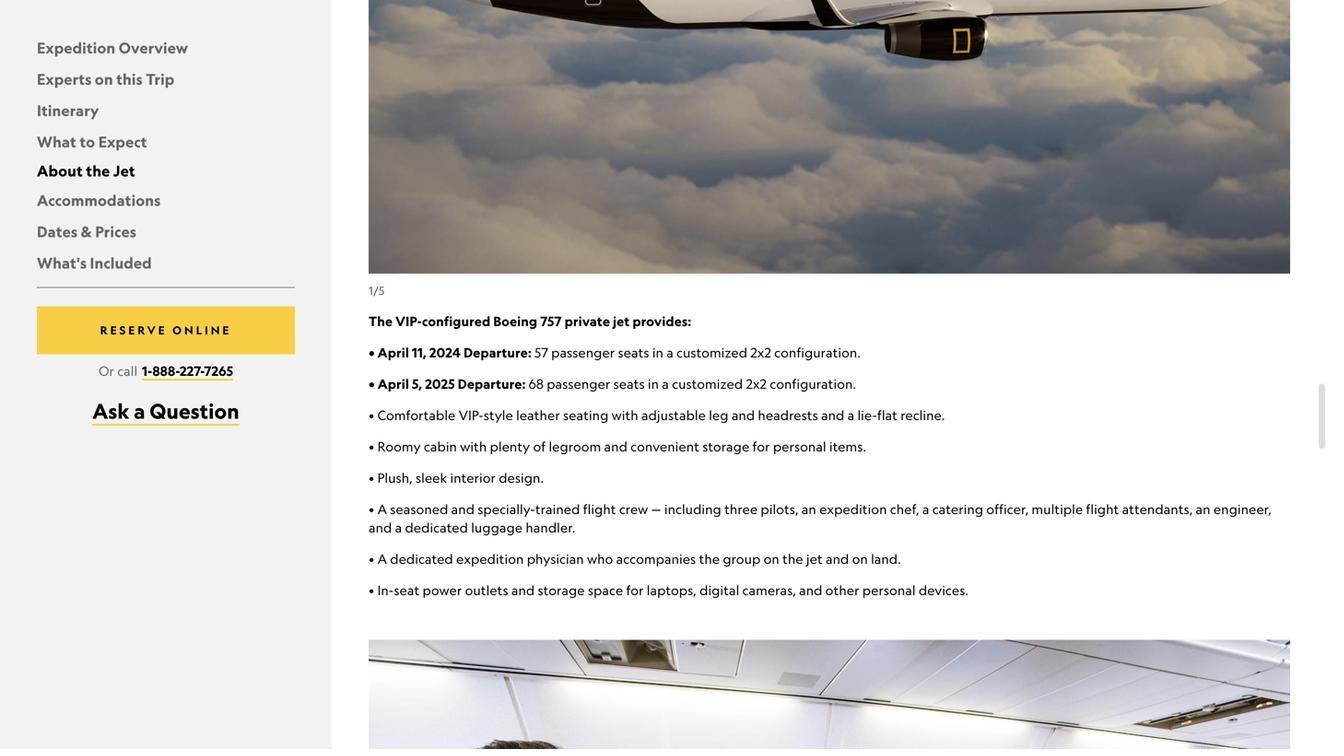 Task type: describe. For each thing, give the bounding box(es) containing it.
three
[[725, 501, 758, 517]]

configuration. for • april 11, 2024 departure:
[[775, 345, 861, 360]]

multiple
[[1032, 501, 1084, 517]]

luggage
[[471, 520, 523, 536]]

experts
[[37, 70, 92, 89]]

0 horizontal spatial the
[[86, 161, 110, 180]]

passenger for • april 5, 2025 departure:
[[547, 376, 611, 392]]

configured
[[422, 313, 491, 329]]

1 horizontal spatial the
[[699, 551, 720, 567]]

• for cabin
[[369, 439, 375, 454]]

• april 5, 2025 departure: 68 passenger seats in a customized 2x2 configuration.
[[369, 376, 857, 392]]

ask a question
[[92, 398, 240, 424]]

prices
[[95, 222, 137, 241]]

group
[[723, 551, 761, 567]]

headrests
[[758, 407, 819, 423]]

seats for • april 5, 2025 departure:
[[614, 376, 645, 392]]

boeing
[[494, 313, 538, 329]]

specially-
[[478, 501, 536, 517]]

ask a question button
[[92, 398, 240, 426]]

and left other
[[800, 583, 823, 598]]

itinerary
[[37, 101, 99, 120]]

the vip-configured boeing 757 private jet provides:
[[369, 313, 692, 329]]

this
[[116, 70, 143, 89]]

leather
[[516, 407, 560, 423]]

2024
[[430, 344, 461, 361]]

1 / 5
[[369, 284, 385, 298]]

what's included
[[37, 254, 152, 272]]

888-
[[152, 363, 180, 379]]

departure: for • april 11, 2024 departure:
[[464, 344, 532, 361]]

pilots,
[[761, 501, 799, 517]]

plenty
[[490, 439, 530, 454]]

experts on this trip
[[37, 70, 175, 89]]

0 horizontal spatial with
[[460, 439, 487, 454]]

about the jet link
[[37, 161, 135, 180]]

1-888-227-7265 link
[[142, 363, 233, 381]]

of
[[533, 439, 546, 454]]

expedition inside the • a seasoned and specially-trained flight crew — including three pilots, an expedition chef, a catering officer, multiple flight attendants, an engineer, and a dedicated luggage handler.
[[820, 501, 888, 517]]

what to expect link
[[37, 132, 147, 151]]

2025
[[425, 376, 455, 392]]

227-
[[180, 363, 204, 379]]

handler.
[[526, 520, 576, 536]]

trained
[[536, 501, 580, 517]]

dates & prices link
[[37, 222, 137, 241]]

recline.
[[901, 407, 946, 423]]

• a seasoned and specially-trained flight crew — including three pilots, an expedition chef, a catering officer, multiple flight attendants, an engineer, and a dedicated luggage handler.
[[369, 501, 1273, 536]]

online
[[173, 324, 232, 337]]

0 horizontal spatial on
[[95, 70, 113, 89]]

configuration. for • april 5, 2025 departure:
[[770, 376, 857, 392]]

laptops,
[[647, 583, 697, 598]]

about the jet
[[37, 161, 135, 180]]

reserve
[[100, 324, 167, 337]]

experts on this trip link
[[37, 70, 175, 89]]

and left lie- at the bottom of page
[[822, 407, 845, 423]]

in-
[[378, 583, 394, 598]]

included
[[90, 254, 152, 272]]

catering
[[933, 501, 984, 517]]

68
[[529, 376, 544, 392]]

flat
[[878, 407, 898, 423]]

and right 'legroom'
[[605, 439, 628, 454]]

• in-seat power outlets and storage space for laptops, digital cameras, and other personal devices.
[[369, 583, 969, 598]]

a inside '• april 5, 2025 departure: 68 passenger seats in a customized 2x2 configuration.'
[[662, 376, 669, 392]]

expedition
[[37, 38, 116, 57]]

2 an from the left
[[1197, 501, 1211, 517]]

in for • april 11, 2024 departure:
[[653, 345, 664, 360]]

5,
[[412, 376, 423, 392]]

1 vertical spatial storage
[[538, 583, 585, 598]]

0 vertical spatial with
[[612, 407, 639, 423]]

accommodations link
[[37, 191, 161, 210]]

757
[[541, 313, 562, 329]]

customized for • april 11, 2024 departure:
[[677, 345, 748, 360]]

jet
[[113, 161, 135, 180]]

• for 11,
[[369, 344, 375, 361]]

7265
[[204, 363, 233, 379]]

plush,
[[378, 470, 413, 486]]

2x2 for • april 5, 2025 departure:
[[746, 376, 767, 392]]

• for dedicated
[[369, 551, 375, 567]]

devices.
[[919, 583, 969, 598]]

dedicated inside the • a seasoned and specially-trained flight crew — including three pilots, an expedition chef, a catering officer, multiple flight attendants, an engineer, and a dedicated luggage handler.
[[405, 520, 468, 536]]

a down seasoned
[[395, 520, 402, 536]]

1 horizontal spatial jet
[[807, 551, 823, 567]]

—
[[652, 501, 662, 517]]

reserve online link
[[37, 307, 295, 355]]

the
[[369, 313, 393, 329]]

1-
[[142, 363, 152, 379]]

1 vertical spatial expedition
[[456, 551, 524, 567]]

and down seasoned
[[369, 520, 392, 536]]

1 vertical spatial dedicated
[[390, 551, 453, 567]]

reserve online
[[100, 324, 232, 337]]

expedition overview link
[[37, 38, 188, 57]]

provides:
[[633, 313, 692, 329]]

• a dedicated expedition physician who accompanies the group on the jet and on land.
[[369, 551, 902, 567]]

what's
[[37, 254, 87, 272]]

2 horizontal spatial on
[[853, 551, 869, 567]]

57
[[535, 345, 549, 360]]

physician
[[527, 551, 584, 567]]

style
[[484, 407, 514, 423]]

&
[[81, 222, 92, 241]]

and up other
[[826, 551, 850, 567]]

1 vertical spatial for
[[627, 583, 644, 598]]



Task type: locate. For each thing, give the bounding box(es) containing it.
what to expect
[[37, 132, 147, 151]]

1 • from the top
[[369, 344, 375, 361]]

items.
[[830, 439, 867, 454]]

0 vertical spatial jet
[[613, 313, 630, 329]]

cabin
[[424, 439, 457, 454]]

1 vertical spatial vip-
[[459, 407, 484, 423]]

private
[[565, 313, 611, 329]]

passenger up seating
[[547, 376, 611, 392]]

on
[[95, 70, 113, 89], [764, 551, 780, 567], [853, 551, 869, 567]]

seasoned
[[390, 501, 449, 517]]

and right the outlets
[[512, 583, 535, 598]]

6 • from the top
[[369, 501, 375, 517]]

cameras,
[[743, 583, 797, 598]]

1
[[369, 284, 373, 298]]

expect
[[98, 132, 147, 151]]

configuration. inside '• april 5, 2025 departure: 68 passenger seats in a customized 2x2 configuration.'
[[770, 376, 857, 392]]

1 horizontal spatial storage
[[703, 439, 750, 454]]

jet down the • a seasoned and specially-trained flight crew — including three pilots, an expedition chef, a catering officer, multiple flight attendants, an engineer, and a dedicated luggage handler. on the bottom of the page
[[807, 551, 823, 567]]

flight left crew
[[583, 501, 617, 517]]

/
[[373, 284, 379, 298]]

5 • from the top
[[369, 470, 375, 486]]

ask
[[92, 398, 130, 424]]

1 vertical spatial passenger
[[547, 376, 611, 392]]

• for seasoned
[[369, 501, 375, 517]]

with
[[612, 407, 639, 423], [460, 439, 487, 454]]

0 horizontal spatial personal
[[774, 439, 827, 454]]

or
[[99, 363, 114, 379]]

0 vertical spatial configuration.
[[775, 345, 861, 360]]

personal down land.
[[863, 583, 916, 598]]

storage down 'leg'
[[703, 439, 750, 454]]

accompanies
[[617, 551, 696, 567]]

jet
[[613, 313, 630, 329], [807, 551, 823, 567]]

departure: for • april 5, 2025 departure:
[[458, 376, 526, 392]]

expedition
[[820, 501, 888, 517], [456, 551, 524, 567]]

0 vertical spatial seats
[[618, 345, 650, 360]]

1 vertical spatial departure:
[[458, 376, 526, 392]]

on right group
[[764, 551, 780, 567]]

1 vertical spatial jet
[[807, 551, 823, 567]]

departure: up style
[[458, 376, 526, 392]]

1 vertical spatial april
[[378, 376, 409, 392]]

• inside the • a seasoned and specially-trained flight crew — including three pilots, an expedition chef, a catering officer, multiple flight attendants, an engineer, and a dedicated luggage handler.
[[369, 501, 375, 517]]

0 vertical spatial passenger
[[552, 345, 615, 360]]

overview
[[119, 38, 188, 57]]

• for vip-
[[369, 407, 375, 423]]

customized for • april 5, 2025 departure:
[[672, 376, 743, 392]]

seat
[[394, 583, 420, 598]]

and down • plush, sleek interior design.
[[452, 501, 475, 517]]

4 • from the top
[[369, 439, 375, 454]]

vip- right 'comfortable'
[[459, 407, 484, 423]]

0 vertical spatial a
[[378, 501, 387, 517]]

departure: down boeing
[[464, 344, 532, 361]]

1 vertical spatial 2x2
[[746, 376, 767, 392]]

configuration. inside the • april 11, 2024 departure: 57 passenger seats in a customized 2x2 configuration.
[[775, 345, 861, 360]]

2 april from the top
[[378, 376, 409, 392]]

1 vertical spatial personal
[[863, 583, 916, 598]]

0 vertical spatial customized
[[677, 345, 748, 360]]

expedition up the outlets
[[456, 551, 524, 567]]

0 horizontal spatial for
[[627, 583, 644, 598]]

1 vertical spatial configuration.
[[770, 376, 857, 392]]

1 vertical spatial with
[[460, 439, 487, 454]]

in inside the • april 11, 2024 departure: 57 passenger seats in a customized 2x2 configuration.
[[653, 345, 664, 360]]

dedicated down seasoned
[[405, 520, 468, 536]]

customized up 'leg'
[[672, 376, 743, 392]]

• for 5,
[[369, 376, 375, 392]]

jet up the • april 11, 2024 departure: 57 passenger seats in a customized 2x2 configuration.
[[613, 313, 630, 329]]

seats up '• april 5, 2025 departure: 68 passenger seats in a customized 2x2 configuration.'
[[618, 345, 650, 360]]

other
[[826, 583, 860, 598]]

on left this
[[95, 70, 113, 89]]

0 vertical spatial departure:
[[464, 344, 532, 361]]

0 horizontal spatial flight
[[583, 501, 617, 517]]

1 horizontal spatial flight
[[1087, 501, 1120, 517]]

power
[[423, 583, 462, 598]]

• for sleek
[[369, 470, 375, 486]]

april for 5,
[[378, 376, 409, 392]]

engineer,
[[1214, 501, 1273, 517]]

officer,
[[987, 501, 1029, 517]]

or call 1-888-227-7265
[[99, 363, 233, 379]]

customized down provides:
[[677, 345, 748, 360]]

leg
[[709, 407, 729, 423]]

passenger
[[552, 345, 615, 360], [547, 376, 611, 392]]

a inside the • april 11, 2024 departure: 57 passenger seats in a customized 2x2 configuration.
[[667, 345, 674, 360]]

a
[[667, 345, 674, 360], [662, 376, 669, 392], [134, 398, 145, 424], [848, 407, 855, 423], [923, 501, 930, 517], [395, 520, 402, 536]]

2 flight from the left
[[1087, 501, 1120, 517]]

departure:
[[464, 344, 532, 361], [458, 376, 526, 392]]

seats inside '• april 5, 2025 departure: 68 passenger seats in a customized 2x2 configuration.'
[[614, 376, 645, 392]]

comfortable
[[378, 407, 456, 423]]

including
[[665, 501, 722, 517]]

0 vertical spatial personal
[[774, 439, 827, 454]]

1 horizontal spatial vip-
[[459, 407, 484, 423]]

2x2 for • april 11, 2024 departure:
[[751, 345, 772, 360]]

1 horizontal spatial personal
[[863, 583, 916, 598]]

the left jet
[[86, 161, 110, 180]]

0 horizontal spatial expedition
[[456, 551, 524, 567]]

on left land.
[[853, 551, 869, 567]]

2 • from the top
[[369, 376, 375, 392]]

in inside '• april 5, 2025 departure: 68 passenger seats in a customized 2x2 configuration.'
[[648, 376, 659, 392]]

seats for • april 11, 2024 departure:
[[618, 345, 650, 360]]

a up adjustable
[[662, 376, 669, 392]]

a
[[378, 501, 387, 517], [378, 551, 387, 567]]

• april 11, 2024 departure: 57 passenger seats in a customized 2x2 configuration.
[[369, 344, 861, 361]]

1 a from the top
[[378, 501, 387, 517]]

legroom
[[549, 439, 602, 454]]

with up 'interior'
[[460, 439, 487, 454]]

• for seat
[[369, 583, 375, 598]]

1 an from the left
[[802, 501, 817, 517]]

customized
[[677, 345, 748, 360], [672, 376, 743, 392]]

dates
[[37, 222, 78, 241]]

april left 11,
[[378, 344, 409, 361]]

april left 5,
[[378, 376, 409, 392]]

an right pilots,
[[802, 501, 817, 517]]

0 vertical spatial 2x2
[[751, 345, 772, 360]]

about
[[37, 161, 83, 180]]

1 vertical spatial a
[[378, 551, 387, 567]]

crew
[[620, 501, 649, 517]]

roomy
[[378, 439, 421, 454]]

0 horizontal spatial jet
[[613, 313, 630, 329]]

to
[[80, 132, 95, 151]]

for right space
[[627, 583, 644, 598]]

outlets
[[465, 583, 509, 598]]

0 vertical spatial vip-
[[396, 313, 422, 329]]

flight right multiple
[[1087, 501, 1120, 517]]

with up • roomy cabin with plenty of legroom and convenient storage for personal items.
[[612, 407, 639, 423]]

chef,
[[891, 501, 920, 517]]

what
[[37, 132, 76, 151]]

2 a from the top
[[378, 551, 387, 567]]

0 horizontal spatial storage
[[538, 583, 585, 598]]

customized inside '• april 5, 2025 departure: 68 passenger seats in a customized 2x2 configuration.'
[[672, 376, 743, 392]]

11,
[[412, 344, 427, 361]]

3 • from the top
[[369, 407, 375, 423]]

dedicated up 'seat'
[[390, 551, 453, 567]]

a right chef,
[[923, 501, 930, 517]]

a man with a computer sits across from a woman and a man with a table between them on an airplane image
[[369, 640, 1291, 750]]

who
[[587, 551, 614, 567]]

an
[[802, 501, 817, 517], [1197, 501, 1211, 517]]

the up cameras,
[[783, 551, 804, 567]]

seating
[[563, 407, 609, 423]]

0 vertical spatial expedition
[[820, 501, 888, 517]]

1 horizontal spatial with
[[612, 407, 639, 423]]

and right 'leg'
[[732, 407, 755, 423]]

seats
[[618, 345, 650, 360], [614, 376, 645, 392]]

design.
[[499, 470, 544, 486]]

passenger inside the • april 11, 2024 departure: 57 passenger seats in a customized 2x2 configuration.
[[552, 345, 615, 360]]

sleek
[[416, 470, 448, 486]]

a side view of a jet with the national geographic logo flies above the clouds image
[[369, 0, 1291, 274]]

an left the engineer,
[[1197, 501, 1211, 517]]

and
[[732, 407, 755, 423], [822, 407, 845, 423], [605, 439, 628, 454], [452, 501, 475, 517], [369, 520, 392, 536], [826, 551, 850, 567], [512, 583, 535, 598], [800, 583, 823, 598]]

expedition left chef,
[[820, 501, 888, 517]]

5
[[379, 284, 385, 298]]

customized inside the • april 11, 2024 departure: 57 passenger seats in a customized 2x2 configuration.
[[677, 345, 748, 360]]

1 vertical spatial in
[[648, 376, 659, 392]]

a inside ask a question 'button'
[[134, 398, 145, 424]]

a right ask on the left of page
[[134, 398, 145, 424]]

storage
[[703, 439, 750, 454], [538, 583, 585, 598]]

0 vertical spatial storage
[[703, 439, 750, 454]]

1 horizontal spatial expedition
[[820, 501, 888, 517]]

passenger inside '• april 5, 2025 departure: 68 passenger seats in a customized 2x2 configuration.'
[[547, 376, 611, 392]]

accommodations
[[37, 191, 161, 210]]

the left group
[[699, 551, 720, 567]]

7 • from the top
[[369, 551, 375, 567]]

a down provides:
[[667, 345, 674, 360]]

1 april from the top
[[378, 344, 409, 361]]

0 vertical spatial in
[[653, 345, 664, 360]]

for down headrests
[[753, 439, 771, 454]]

1 vertical spatial seats
[[614, 376, 645, 392]]

land.
[[872, 551, 902, 567]]

1 vertical spatial customized
[[672, 376, 743, 392]]

in down provides:
[[653, 345, 664, 360]]

flight
[[583, 501, 617, 517], [1087, 501, 1120, 517]]

0 vertical spatial for
[[753, 439, 771, 454]]

a up in-
[[378, 551, 387, 567]]

april for 11,
[[378, 344, 409, 361]]

lie-
[[858, 407, 878, 423]]

seats down the • april 11, 2024 departure: 57 passenger seats in a customized 2x2 configuration.
[[614, 376, 645, 392]]

1 horizontal spatial on
[[764, 551, 780, 567]]

passenger down private
[[552, 345, 615, 360]]

personal down headrests
[[774, 439, 827, 454]]

vip- right the
[[396, 313, 422, 329]]

2x2 inside the • april 11, 2024 departure: 57 passenger seats in a customized 2x2 configuration.
[[751, 345, 772, 360]]

0 vertical spatial april
[[378, 344, 409, 361]]

2x2 inside '• april 5, 2025 departure: 68 passenger seats in a customized 2x2 configuration.'
[[746, 376, 767, 392]]

configuration.
[[775, 345, 861, 360], [770, 376, 857, 392]]

space
[[588, 583, 624, 598]]

1 horizontal spatial an
[[1197, 501, 1211, 517]]

a inside the • a seasoned and specially-trained flight crew — including three pilots, an expedition chef, a catering officer, multiple flight attendants, an engineer, and a dedicated luggage handler.
[[378, 501, 387, 517]]

april
[[378, 344, 409, 361], [378, 376, 409, 392]]

seats inside the • april 11, 2024 departure: 57 passenger seats in a customized 2x2 configuration.
[[618, 345, 650, 360]]

a for dedicated
[[378, 551, 387, 567]]

attendants,
[[1123, 501, 1194, 517]]

0 horizontal spatial an
[[802, 501, 817, 517]]

in up • comfortable vip-style leather seating with adjustable leg and headrests and a lie-flat recline.
[[648, 376, 659, 392]]

a for seasoned
[[378, 501, 387, 517]]

•
[[369, 344, 375, 361], [369, 376, 375, 392], [369, 407, 375, 423], [369, 439, 375, 454], [369, 470, 375, 486], [369, 501, 375, 517], [369, 551, 375, 567], [369, 583, 375, 598]]

digital
[[700, 583, 740, 598]]

trip
[[146, 70, 175, 89]]

adjustable
[[642, 407, 706, 423]]

call
[[117, 363, 138, 379]]

8 • from the top
[[369, 583, 375, 598]]

a left lie- at the bottom of page
[[848, 407, 855, 423]]

0 vertical spatial dedicated
[[405, 520, 468, 536]]

dates & prices
[[37, 222, 137, 241]]

passenger for • april 11, 2024 departure:
[[552, 345, 615, 360]]

2 horizontal spatial the
[[783, 551, 804, 567]]

0 horizontal spatial vip-
[[396, 313, 422, 329]]

in for • april 5, 2025 departure:
[[648, 376, 659, 392]]

a down the plush,
[[378, 501, 387, 517]]

storage down physician
[[538, 583, 585, 598]]

1 flight from the left
[[583, 501, 617, 517]]

1 horizontal spatial for
[[753, 439, 771, 454]]

expedition overview
[[37, 38, 188, 57]]



Task type: vqa. For each thing, say whether or not it's contained in the screenshot.
1-888-227-7265 LINK
yes



